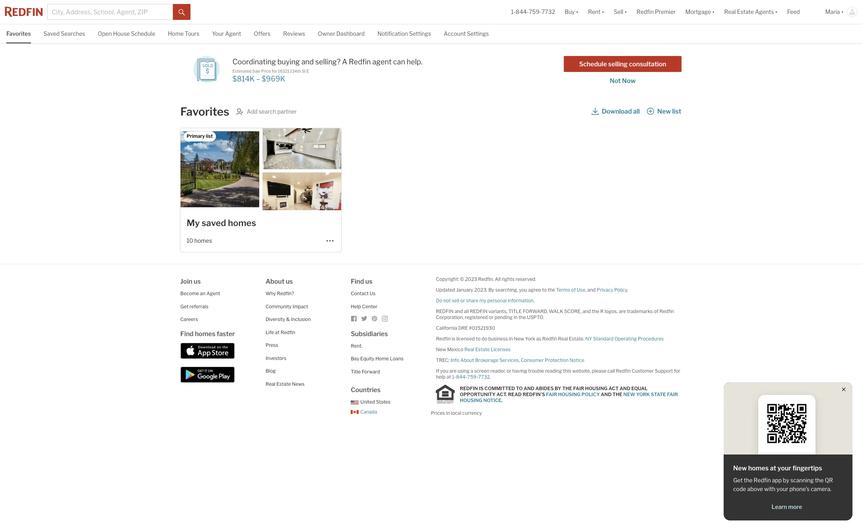 Task type: describe. For each thing, give the bounding box(es) containing it.
faster
[[217, 330, 235, 338]]

impact
[[293, 304, 308, 310]]

my saved homes
[[187, 218, 256, 228]]

redfin instagram image
[[382, 316, 388, 322]]

add
[[247, 108, 258, 115]]

1- for 1-844-759-7732
[[511, 8, 516, 15]]

terms of use link
[[556, 287, 585, 293]]

us for join us
[[194, 278, 201, 285]]

2023:
[[474, 287, 487, 293]]

2023
[[465, 276, 477, 282]]

redfin inside get the redfin app by scanning the qr code above with your phone's camera.
[[754, 477, 771, 484]]

0 horizontal spatial at
[[275, 329, 280, 335]]

image of a yard sign image
[[193, 56, 220, 83]]

1 horizontal spatial the
[[613, 391, 622, 397]]

learn
[[772, 504, 787, 511]]

customer
[[632, 368, 654, 374]]

agent
[[372, 58, 392, 66]]

all inside 'button'
[[633, 108, 640, 115]]

code
[[733, 486, 746, 493]]

feed
[[787, 8, 800, 15]]

selling?
[[315, 58, 340, 66]]

estate for news
[[276, 381, 291, 387]]

redfin.
[[478, 276, 494, 282]]

notification
[[377, 30, 408, 37]]

1 horizontal spatial estate
[[475, 347, 490, 353]]

2 horizontal spatial and
[[620, 385, 630, 391]]

account settings link
[[444, 24, 489, 42]]

homes right the saved
[[228, 218, 256, 228]]

a
[[471, 368, 473, 374]]

account settings
[[444, 30, 489, 37]]

real estate licenses link
[[464, 347, 511, 353]]

redfin inside if you are using a screen reader, or having trouble reading this website, please call redfin customer support for help at
[[616, 368, 631, 374]]

mortgage ▾
[[685, 8, 715, 15]]

tours
[[185, 30, 199, 37]]

trouble
[[528, 368, 544, 374]]

homes for new homes at your fingertips
[[748, 465, 769, 472]]

redfin is licensed to do business in new york as redfin real estate. ny standard operating procedures
[[436, 336, 664, 342]]

▾ for rent ▾
[[602, 8, 604, 15]]

0 vertical spatial to
[[542, 287, 547, 293]]

find for find us
[[351, 278, 364, 285]]

$969k
[[262, 75, 285, 83]]

buy
[[565, 8, 575, 15]]

0 horizontal spatial agent
[[206, 291, 220, 297]]

act
[[609, 385, 619, 391]]

use
[[577, 287, 585, 293]]

above
[[747, 486, 763, 493]]

help center button
[[351, 304, 377, 310]]

more
[[788, 504, 802, 511]]

help
[[436, 374, 446, 380]]

844- for 1-844-759-7732
[[516, 8, 529, 15]]

–
[[256, 75, 260, 83]]

1 horizontal spatial ,
[[585, 287, 586, 293]]

at inside if you are using a screen reader, or having trouble reading this website, please call redfin customer support for help at
[[447, 374, 451, 380]]

0 horizontal spatial or
[[460, 298, 465, 304]]

ny standard operating procedures link
[[585, 336, 664, 342]]

housing inside new york state fair housing notice
[[460, 397, 482, 403]]

if
[[436, 368, 439, 374]]

as
[[536, 336, 541, 342]]

homes for find homes faster
[[195, 330, 215, 338]]

do
[[481, 336, 487, 342]]

help
[[351, 304, 361, 310]]

0 horizontal spatial favorites
[[6, 30, 31, 37]]

. down agree at bottom
[[534, 298, 535, 304]]

is
[[479, 385, 484, 391]]

homes for 10 homes
[[194, 237, 212, 244]]

forward,
[[523, 309, 548, 315]]

canada link
[[351, 409, 377, 415]]

redfin pinterest image
[[371, 316, 378, 322]]

18321
[[278, 69, 289, 74]]

real estate agents ▾ button
[[719, 0, 782, 24]]

0 horizontal spatial of
[[571, 287, 576, 293]]

if you are using a screen reader, or having trouble reading this website, please call redfin customer support for help at
[[436, 368, 680, 380]]

life at redfin
[[266, 329, 295, 335]]

0 vertical spatial your
[[778, 465, 791, 472]]

us
[[370, 291, 376, 297]]

notification settings link
[[377, 24, 431, 42]]

1 horizontal spatial and
[[601, 391, 612, 397]]

real left estate.
[[558, 336, 568, 342]]

the left 'uspto.'
[[519, 315, 526, 320]]

corporation,
[[436, 315, 464, 320]]

investors button
[[266, 355, 286, 361]]

trec: info about brokerage services , consumer protection notice
[[436, 357, 584, 363]]

having
[[512, 368, 527, 374]]

0 vertical spatial agent
[[225, 30, 241, 37]]

my
[[187, 218, 200, 228]]

and down sell
[[455, 309, 463, 315]]

why redfin?
[[266, 291, 294, 297]]

for inside if you are using a screen reader, or having trouble reading this website, please call redfin customer support for help at
[[674, 368, 680, 374]]

registered
[[465, 315, 488, 320]]

. down committed
[[502, 397, 503, 403]]

list for primary list
[[206, 133, 213, 139]]

7732 for 1-844-759-7732 .
[[478, 374, 490, 380]]

real down 'blog'
[[266, 381, 275, 387]]

1-844-759-7732
[[511, 8, 555, 15]]

in inside redfin and all redfin variants, title forward, walk score, and the r logos, are trademarks of redfin corporation, registered or pending in the uspto.
[[514, 315, 518, 320]]

why
[[266, 291, 276, 297]]

fingertips
[[793, 465, 822, 472]]

$814k
[[233, 75, 255, 83]]

sell
[[452, 298, 459, 304]]

careers button
[[180, 316, 198, 322]]

favorites link
[[6, 24, 31, 42]]

download the redfin app on the apple app store image
[[180, 343, 234, 359]]

dre
[[458, 325, 468, 331]]

and right the use
[[587, 287, 596, 293]]

▾ for maria ▾
[[841, 8, 844, 15]]

forward
[[362, 369, 380, 375]]

real down licensed
[[464, 347, 474, 353]]

schedule selling consultation button
[[564, 56, 682, 72]]

5 ▾ from the left
[[775, 8, 778, 15]]

get for get referrals
[[180, 304, 188, 310]]

1-844-759-7732 .
[[452, 374, 491, 380]]

redfin's
[[523, 391, 545, 397]]

us flag image
[[351, 401, 359, 405]]

759- for 1-844-759-7732
[[529, 8, 542, 15]]

download the redfin app from the google play store image
[[180, 367, 234, 383]]

and right score,
[[583, 309, 591, 315]]

download all button
[[591, 105, 640, 119]]

price
[[261, 69, 271, 74]]

equal
[[631, 385, 648, 391]]

1 horizontal spatial about
[[460, 357, 474, 363]]

you inside if you are using a screen reader, or having trouble reading this website, please call redfin customer support for help at
[[440, 368, 448, 374]]

procedures
[[638, 336, 664, 342]]

0 vertical spatial schedule
[[131, 30, 155, 37]]

new for new list
[[657, 108, 671, 115]]

not now button
[[609, 77, 636, 85]]

york
[[525, 336, 535, 342]]

reader,
[[490, 368, 506, 374]]

redfin?
[[277, 291, 294, 297]]

copyright: © 2023 redfin. all rights reserved.
[[436, 276, 536, 282]]

1 horizontal spatial in
[[509, 336, 513, 342]]

7732 for 1-844-759-7732
[[542, 8, 555, 15]]

bay
[[351, 356, 359, 362]]

investors
[[266, 355, 286, 361]]

agents
[[755, 8, 774, 15]]

sell ▾ button
[[609, 0, 632, 24]]

10 homes
[[187, 237, 212, 244]]

fair inside redfin is committed to and abides by the fair housing act and equal opportunity act. read redfin's
[[573, 385, 584, 391]]

r
[[600, 309, 604, 315]]

redfin twitter image
[[361, 316, 367, 322]]

©
[[460, 276, 464, 282]]

get referrals button
[[180, 304, 208, 310]]

website,
[[572, 368, 591, 374]]

the left terms
[[548, 287, 555, 293]]

1 vertical spatial home
[[375, 356, 389, 362]]

consultation
[[629, 60, 666, 68]]

. right screen
[[490, 374, 491, 380]]

open
[[98, 30, 112, 37]]

us for about us
[[286, 278, 293, 285]]

of inside redfin and all redfin variants, title forward, walk score, and the r logos, are trademarks of redfin corporation, registered or pending in the uspto.
[[654, 309, 658, 315]]

real inside dropdown button
[[724, 8, 736, 15]]

real estate news button
[[266, 381, 305, 387]]



Task type: locate. For each thing, give the bounding box(es) containing it.
real right mortgage ▾
[[724, 8, 736, 15]]

contact us button
[[351, 291, 376, 297]]

share
[[466, 298, 478, 304]]

0 horizontal spatial and
[[524, 385, 534, 391]]

2 us from the left
[[286, 278, 293, 285]]

your inside get the redfin app by scanning the qr code above with your phone's camera.
[[777, 486, 788, 493]]

2 horizontal spatial estate
[[737, 8, 754, 15]]

0 vertical spatial 7732
[[542, 8, 555, 15]]

0 horizontal spatial 844-
[[456, 374, 467, 380]]

redfin down not
[[436, 309, 454, 315]]

▾ right sell on the top of page
[[624, 8, 627, 15]]

agent right an
[[206, 291, 220, 297]]

1 vertical spatial at
[[447, 374, 451, 380]]

by
[[783, 477, 789, 484]]

is
[[452, 336, 455, 342]]

redfin facebook image
[[351, 316, 357, 322]]

redfin down 1-844-759-7732 .
[[460, 385, 478, 391]]

0 horizontal spatial fair
[[546, 391, 557, 397]]

1- for 1-844-759-7732 .
[[452, 374, 456, 380]]

or right sell
[[460, 298, 465, 304]]

join
[[180, 278, 192, 285]]

and up e
[[301, 58, 314, 66]]

list inside button
[[672, 108, 681, 115]]

find for find homes faster
[[180, 330, 194, 338]]

protection
[[545, 357, 569, 363]]

redfin inside redfin is committed to and abides by the fair housing act and equal opportunity act. read redfin's
[[460, 385, 478, 391]]

0 vertical spatial in
[[514, 315, 518, 320]]

0 vertical spatial list
[[672, 108, 681, 115]]

0 vertical spatial at
[[275, 329, 280, 335]]

and right to at the bottom right of the page
[[524, 385, 534, 391]]

at up 'app' in the bottom of the page
[[770, 465, 776, 472]]

find up contact
[[351, 278, 364, 285]]

2 horizontal spatial or
[[507, 368, 511, 374]]

1-844-759-7732 link up 'is'
[[452, 374, 490, 380]]

find
[[351, 278, 364, 285], [180, 330, 194, 338]]

1 us from the left
[[194, 278, 201, 285]]

real estate news
[[266, 381, 305, 387]]

and right act
[[620, 385, 630, 391]]

redfin left is
[[436, 336, 451, 342]]

are right logos,
[[619, 309, 626, 315]]

terms
[[556, 287, 570, 293]]

inclusion
[[291, 316, 311, 322]]

▾ right rent
[[602, 8, 604, 15]]

0 vertical spatial you
[[519, 287, 527, 293]]

1 horizontal spatial favorites
[[180, 105, 229, 118]]

in right pending at bottom right
[[514, 315, 518, 320]]

0 horizontal spatial 1-
[[452, 374, 456, 380]]

1 horizontal spatial us
[[286, 278, 293, 285]]

the left new
[[613, 391, 622, 397]]

2 horizontal spatial fair
[[667, 391, 678, 397]]

new inside button
[[657, 108, 671, 115]]

0 horizontal spatial housing
[[460, 397, 482, 403]]

redfin
[[637, 8, 654, 15], [349, 58, 371, 66], [659, 309, 674, 315], [281, 329, 295, 335], [436, 336, 451, 342], [542, 336, 557, 342], [616, 368, 631, 374], [754, 477, 771, 484]]

the left r
[[592, 309, 599, 315]]

redfin right trademarks
[[659, 309, 674, 315]]

0 horizontal spatial home
[[168, 30, 184, 37]]

1 vertical spatial for
[[674, 368, 680, 374]]

new for new mexico real estate licenses
[[436, 347, 446, 353]]

act.
[[497, 391, 507, 397]]

not
[[443, 298, 451, 304]]

1 ▾ from the left
[[576, 8, 578, 15]]

are inside if you are using a screen reader, or having trouble reading this website, please call redfin customer support for help at
[[449, 368, 457, 374]]

estate inside dropdown button
[[737, 8, 754, 15]]

get the redfin app by scanning the qr code above with your phone's camera.
[[733, 477, 833, 493]]

1 vertical spatial are
[[449, 368, 457, 374]]

2 horizontal spatial housing
[[585, 385, 608, 391]]

in right business
[[509, 336, 513, 342]]

notification settings
[[377, 30, 431, 37]]

are left 'using'
[[449, 368, 457, 374]]

app
[[772, 477, 782, 484]]

about up why
[[266, 278, 284, 285]]

an
[[200, 291, 205, 297]]

redfin up "above"
[[754, 477, 771, 484]]

redfin right a
[[349, 58, 371, 66]]

0 vertical spatial estate
[[737, 8, 754, 15]]

estate down do at bottom
[[475, 347, 490, 353]]

0 horizontal spatial 759-
[[467, 374, 478, 380]]

you up information
[[519, 287, 527, 293]]

759- for 1-844-759-7732 .
[[467, 374, 478, 380]]

favorites up primary list
[[180, 105, 229, 118]]

1 horizontal spatial settings
[[467, 30, 489, 37]]

7732 up 'is'
[[478, 374, 490, 380]]

redfin for is
[[460, 385, 478, 391]]

homes right 10
[[194, 237, 212, 244]]

, left privacy
[[585, 287, 586, 293]]

coordinating buying and selling? a redfin agent can help. estimated sale price for 18321 134th st e $814k – $969k
[[233, 58, 422, 83]]

operating
[[614, 336, 637, 342]]

1 vertical spatial or
[[489, 315, 493, 320]]

info
[[451, 357, 459, 363]]

blog button
[[266, 368, 276, 374]]

0 horizontal spatial you
[[440, 368, 448, 374]]

you right if
[[440, 368, 448, 374]]

0 vertical spatial 759-
[[529, 8, 542, 15]]

▾ right the buy
[[576, 8, 578, 15]]

sale
[[252, 69, 260, 74]]

find down careers
[[180, 330, 194, 338]]

about us
[[266, 278, 293, 285]]

fair
[[573, 385, 584, 391], [546, 391, 557, 397], [667, 391, 678, 397]]

0 horizontal spatial about
[[266, 278, 284, 285]]

us up us
[[365, 278, 372, 285]]

are inside redfin and all redfin variants, title forward, walk score, and the r logos, are trademarks of redfin corporation, registered or pending in the uspto.
[[619, 309, 626, 315]]

0 vertical spatial find
[[351, 278, 364, 285]]

and inside coordinating buying and selling? a redfin agent can help. estimated sale price for 18321 134th st e $814k – $969k
[[301, 58, 314, 66]]

favorites left "saved"
[[6, 30, 31, 37]]

get for get the redfin app by scanning the qr code above with your phone's camera.
[[733, 477, 743, 484]]

1 vertical spatial 759-
[[467, 374, 478, 380]]

0 horizontal spatial settings
[[409, 30, 431, 37]]

countries
[[351, 386, 381, 394]]

1 horizontal spatial 759-
[[529, 8, 542, 15]]

2 horizontal spatial us
[[365, 278, 372, 285]]

redfin for and
[[436, 309, 454, 315]]

photo of 4120 kansas st #7, san diego, ca 92104 image
[[262, 173, 341, 229]]

▾ right mortgage
[[712, 8, 715, 15]]

get up careers
[[180, 304, 188, 310]]

1 vertical spatial 7732
[[478, 374, 490, 380]]

schedule inside button
[[579, 60, 607, 68]]

1 horizontal spatial agent
[[225, 30, 241, 37]]

photo of 12850 s fielding rd, lake oswego, or 97034 image
[[180, 128, 259, 210]]

new
[[623, 391, 635, 397]]

for right support
[[674, 368, 680, 374]]

#01521930
[[469, 325, 495, 331]]

download
[[602, 108, 632, 115]]

10
[[187, 237, 193, 244]]

2 horizontal spatial at
[[770, 465, 776, 472]]

home left 'loans'
[[375, 356, 389, 362]]

privacy policy link
[[597, 287, 627, 293]]

1 horizontal spatial all
[[633, 108, 640, 115]]

0 horizontal spatial the
[[562, 385, 572, 391]]

7732
[[542, 8, 555, 15], [478, 374, 490, 380]]

0 horizontal spatial estate
[[276, 381, 291, 387]]

redfin down &
[[281, 329, 295, 335]]

1 vertical spatial list
[[206, 133, 213, 139]]

1-844-759-7732 link left the buy
[[511, 8, 555, 15]]

0 vertical spatial for
[[272, 69, 277, 74]]

1 horizontal spatial list
[[672, 108, 681, 115]]

all right download
[[633, 108, 640, 115]]

owner dashboard link
[[318, 24, 365, 42]]

for inside coordinating buying and selling? a redfin agent can help. estimated sale price for 18321 134th st e $814k – $969k
[[272, 69, 277, 74]]

to left do at bottom
[[476, 336, 480, 342]]

licensed
[[456, 336, 475, 342]]

1 vertical spatial about
[[460, 357, 474, 363]]

owner
[[318, 30, 335, 37]]

photo of 10614 checota dr, dallas, tx 75217 image
[[262, 128, 341, 169]]

1 horizontal spatial 844-
[[516, 8, 529, 15]]

0 horizontal spatial for
[[272, 69, 277, 74]]

1 settings from the left
[[409, 30, 431, 37]]

0 vertical spatial get
[[180, 304, 188, 310]]

standard
[[593, 336, 613, 342]]

estate left news
[[276, 381, 291, 387]]

homes up "above"
[[748, 465, 769, 472]]

1 vertical spatial 844-
[[456, 374, 467, 380]]

redfin inside 'redfin premier' button
[[637, 8, 654, 15]]

1 horizontal spatial to
[[542, 287, 547, 293]]

home left tours
[[168, 30, 184, 37]]

add search partner button
[[236, 108, 297, 116]]

us up redfin?
[[286, 278, 293, 285]]

open house schedule
[[98, 30, 155, 37]]

1 horizontal spatial for
[[674, 368, 680, 374]]

redfin right as
[[542, 336, 557, 342]]

partner
[[277, 108, 297, 115]]

1 vertical spatial favorites
[[180, 105, 229, 118]]

at right life
[[275, 329, 280, 335]]

1 vertical spatial get
[[733, 477, 743, 484]]

1 horizontal spatial find
[[351, 278, 364, 285]]

0 horizontal spatial schedule
[[131, 30, 155, 37]]

1 vertical spatial of
[[654, 309, 658, 315]]

2 vertical spatial or
[[507, 368, 511, 374]]

redfin right "call"
[[616, 368, 631, 374]]

1 horizontal spatial 1-
[[511, 8, 516, 15]]

fair inside new york state fair housing notice
[[667, 391, 678, 397]]

get inside get the redfin app by scanning the qr code above with your phone's camera.
[[733, 477, 743, 484]]

1 vertical spatial 1-
[[452, 374, 456, 380]]

now
[[622, 77, 636, 85]]

redfin inside redfin and all redfin variants, title forward, walk score, and the r logos, are trademarks of redfin corporation, registered or pending in the uspto.
[[659, 309, 674, 315]]

3 us from the left
[[365, 278, 372, 285]]

new for new homes at your fingertips
[[733, 465, 747, 472]]

dashboard
[[336, 30, 365, 37]]

schedule right house
[[131, 30, 155, 37]]

saved
[[202, 218, 226, 228]]

estate for agents
[[737, 8, 754, 15]]

for
[[272, 69, 277, 74], [674, 368, 680, 374]]

1 horizontal spatial 1-844-759-7732 link
[[511, 8, 555, 15]]

the inside redfin is committed to and abides by the fair housing act and equal opportunity act. read redfin's
[[562, 385, 572, 391]]

for up $969k
[[272, 69, 277, 74]]

list for new list
[[672, 108, 681, 115]]

schedule left "selling" on the right top of page
[[579, 60, 607, 68]]

of right trademarks
[[654, 309, 658, 315]]

1 vertical spatial 1-844-759-7732 link
[[452, 374, 490, 380]]

press button
[[266, 342, 278, 348]]

and right policy on the right of the page
[[601, 391, 612, 397]]

2 vertical spatial estate
[[276, 381, 291, 387]]

us right join
[[194, 278, 201, 285]]

real estate agents ▾
[[724, 8, 778, 15]]

▾ right "maria"
[[841, 8, 844, 15]]

844- for 1-844-759-7732 .
[[456, 374, 467, 380]]

schedule selling consultation
[[579, 60, 666, 68]]

0 vertical spatial 844-
[[516, 8, 529, 15]]

get
[[180, 304, 188, 310], [733, 477, 743, 484]]

agent right your
[[225, 30, 241, 37]]

life
[[266, 329, 274, 335]]

1-844-759-7732 link
[[511, 8, 555, 15], [452, 374, 490, 380]]

1 horizontal spatial fair
[[573, 385, 584, 391]]

community
[[266, 304, 291, 310]]

call
[[607, 368, 615, 374]]

bay equity home loans
[[351, 356, 403, 362]]

by
[[555, 385, 561, 391]]

1 horizontal spatial 7732
[[542, 8, 555, 15]]

0 horizontal spatial 1-844-759-7732 link
[[452, 374, 490, 380]]

us
[[194, 278, 201, 285], [286, 278, 293, 285], [365, 278, 372, 285]]

0 vertical spatial are
[[619, 309, 626, 315]]

primary
[[187, 133, 205, 139]]

york
[[636, 391, 650, 397]]

not now
[[610, 77, 636, 85]]

find us
[[351, 278, 372, 285]]

in left local
[[446, 410, 450, 416]]

all down share
[[464, 309, 469, 315]]

1 vertical spatial ,
[[519, 357, 520, 363]]

your down by
[[777, 486, 788, 493]]

or left pending at bottom right
[[489, 315, 493, 320]]

rent ▾
[[588, 8, 604, 15]]

to right agree at bottom
[[542, 287, 547, 293]]

the up camera.
[[815, 477, 824, 484]]

notice
[[570, 357, 584, 363]]

housing inside redfin is committed to and abides by the fair housing act and equal opportunity act. read redfin's
[[585, 385, 608, 391]]

blog
[[266, 368, 276, 374]]

0 horizontal spatial to
[[476, 336, 480, 342]]

the up "above"
[[744, 477, 752, 484]]

primary list
[[187, 133, 213, 139]]

states
[[376, 399, 390, 405]]

services
[[499, 357, 519, 363]]

2 ▾ from the left
[[602, 8, 604, 15]]

homes up download the redfin app on the apple app store image
[[195, 330, 215, 338]]

all
[[495, 276, 501, 282]]

at
[[275, 329, 280, 335], [447, 374, 451, 380], [770, 465, 776, 472]]

redfin inside coordinating buying and selling? a redfin agent can help. estimated sale price for 18321 134th st e $814k – $969k
[[349, 58, 371, 66]]

press
[[266, 342, 278, 348]]

your up by
[[778, 465, 791, 472]]

maria
[[825, 8, 840, 15]]

get referrals
[[180, 304, 208, 310]]

2 settings from the left
[[467, 30, 489, 37]]

1 vertical spatial in
[[509, 336, 513, 342]]

get up code
[[733, 477, 743, 484]]

4 ▾ from the left
[[712, 8, 715, 15]]

▾ for buy ▾
[[576, 8, 578, 15]]

redfin left premier
[[637, 8, 654, 15]]

the right by
[[562, 385, 572, 391]]

1 horizontal spatial schedule
[[579, 60, 607, 68]]

1 horizontal spatial of
[[654, 309, 658, 315]]

new mexico real estate licenses
[[436, 347, 511, 353]]

▾ for sell ▾
[[624, 8, 627, 15]]

, up having
[[519, 357, 520, 363]]

canadian flag image
[[351, 410, 359, 414]]

2 horizontal spatial in
[[514, 315, 518, 320]]

1 horizontal spatial housing
[[558, 391, 580, 397]]

app install qr code image
[[765, 402, 809, 446]]

or down the services
[[507, 368, 511, 374]]

do not sell or share my personal information link
[[436, 298, 534, 304]]

reading
[[545, 368, 562, 374]]

or inside redfin and all redfin variants, title forward, walk score, and the r logos, are trademarks of redfin corporation, registered or pending in the uspto.
[[489, 315, 493, 320]]

committed
[[484, 385, 515, 391]]

0 vertical spatial home
[[168, 30, 184, 37]]

0 horizontal spatial us
[[194, 278, 201, 285]]

bay equity home loans button
[[351, 356, 403, 362]]

estate left the agents
[[737, 8, 754, 15]]

0 horizontal spatial get
[[180, 304, 188, 310]]

▾ right the agents
[[775, 8, 778, 15]]

settings right account
[[467, 30, 489, 37]]

submit search image
[[179, 9, 185, 15]]

3 ▾ from the left
[[624, 8, 627, 15]]

0 vertical spatial 1-
[[511, 8, 516, 15]]

home
[[168, 30, 184, 37], [375, 356, 389, 362]]

1 horizontal spatial home
[[375, 356, 389, 362]]

settings for account settings
[[467, 30, 489, 37]]

settings right notification
[[409, 30, 431, 37]]

new york state fair housing notice
[[460, 391, 678, 403]]

0 vertical spatial about
[[266, 278, 284, 285]]

mortgage
[[685, 8, 711, 15]]

. right privacy
[[627, 287, 628, 293]]

your
[[212, 30, 224, 37]]

1 horizontal spatial at
[[447, 374, 451, 380]]

0 vertical spatial 1-844-759-7732 link
[[511, 8, 555, 15]]

0 vertical spatial favorites
[[6, 30, 31, 37]]

or inside if you are using a screen reader, or having trouble reading this website, please call redfin customer support for help at
[[507, 368, 511, 374]]

0 horizontal spatial are
[[449, 368, 457, 374]]

7732 left the buy
[[542, 8, 555, 15]]

of left the use
[[571, 287, 576, 293]]

0 vertical spatial all
[[633, 108, 640, 115]]

6 ▾ from the left
[[841, 8, 844, 15]]

redfin down my
[[470, 309, 487, 315]]

the
[[548, 287, 555, 293], [592, 309, 599, 315], [519, 315, 526, 320], [744, 477, 752, 484], [815, 477, 824, 484]]

all inside redfin and all redfin variants, title forward, walk score, and the r logos, are trademarks of redfin corporation, registered or pending in the uspto.
[[464, 309, 469, 315]]

0 vertical spatial ,
[[585, 287, 586, 293]]

contact
[[351, 291, 369, 297]]

▾ for mortgage ▾
[[712, 8, 715, 15]]

settings for notification settings
[[409, 30, 431, 37]]

1 vertical spatial find
[[180, 330, 194, 338]]

1 vertical spatial to
[[476, 336, 480, 342]]

us for find us
[[365, 278, 372, 285]]

1 horizontal spatial you
[[519, 287, 527, 293]]

can
[[393, 58, 405, 66]]

equal housing opportunity image
[[436, 385, 455, 404]]

2 vertical spatial at
[[770, 465, 776, 472]]

about up 'using'
[[460, 357, 474, 363]]

0 vertical spatial or
[[460, 298, 465, 304]]

1 vertical spatial your
[[777, 486, 788, 493]]

City, Address, School, Agent, ZIP search field
[[47, 4, 173, 20]]

0 horizontal spatial in
[[446, 410, 450, 416]]

at right help
[[447, 374, 451, 380]]

0 horizontal spatial ,
[[519, 357, 520, 363]]



Task type: vqa. For each thing, say whether or not it's contained in the screenshot.
the rightmost Home
yes



